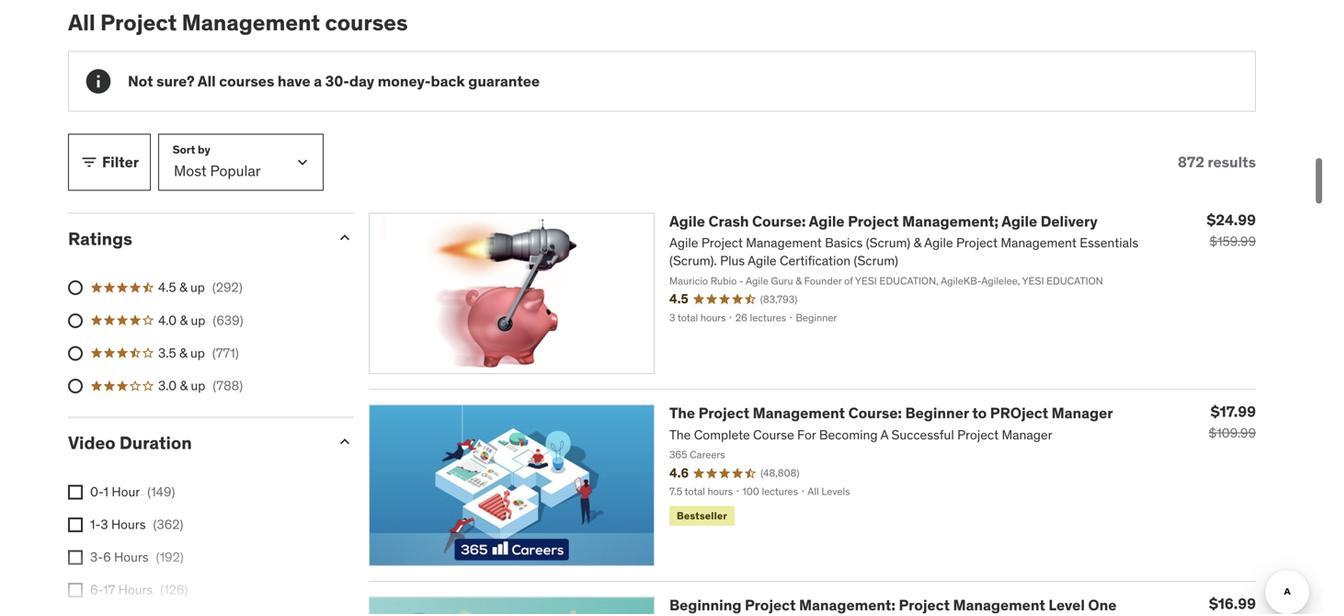 Task type: locate. For each thing, give the bounding box(es) containing it.
up left (292) at the left top of the page
[[190, 279, 205, 296]]

0 vertical spatial hours
[[111, 516, 146, 533]]

1 vertical spatial management
[[753, 404, 845, 423]]

have
[[278, 72, 311, 90]]

1 horizontal spatial course:
[[848, 404, 902, 423]]

& right 4.0
[[180, 312, 188, 329]]

course: right "crash"
[[752, 212, 806, 231]]

0 vertical spatial xsmall image
[[68, 485, 83, 500]]

1 agile from the left
[[669, 212, 705, 231]]

0-1 hour (149)
[[90, 484, 175, 500]]

4.0
[[158, 312, 177, 329]]

0 vertical spatial courses
[[325, 9, 408, 36]]

xsmall image left 1-
[[68, 518, 83, 532]]

duration
[[119, 432, 192, 454]]

a
[[314, 72, 322, 90]]

guarantee
[[468, 72, 540, 90]]

0 horizontal spatial project
[[100, 9, 177, 36]]

all
[[68, 9, 95, 36], [198, 72, 216, 90]]

1 horizontal spatial agile
[[809, 212, 845, 231]]

hours
[[111, 516, 146, 533], [114, 549, 149, 566], [118, 582, 153, 598]]

1 vertical spatial hours
[[114, 549, 149, 566]]

hours for 3-6 hours
[[114, 549, 149, 566]]

6
[[103, 549, 111, 566]]

2 vertical spatial small image
[[336, 433, 354, 451]]

sure?
[[156, 72, 195, 90]]

courses
[[325, 9, 408, 36], [219, 72, 274, 90]]

up for 4.5 & up
[[190, 279, 205, 296]]

the project management course: beginner to project manager
[[669, 404, 1113, 423]]

management;
[[902, 212, 999, 231]]

0 vertical spatial all
[[68, 9, 95, 36]]

ratings button
[[68, 228, 321, 250]]

hours right the 3
[[111, 516, 146, 533]]

3 & from the top
[[179, 345, 187, 361]]

management
[[182, 9, 320, 36], [753, 404, 845, 423]]

course: left beginner
[[848, 404, 902, 423]]

up left the (788)
[[191, 377, 205, 394]]

6-
[[90, 582, 103, 598]]

0 vertical spatial small image
[[80, 153, 98, 171]]

0 horizontal spatial course:
[[752, 212, 806, 231]]

0 vertical spatial xsmall image
[[68, 518, 83, 532]]

$17.99
[[1211, 403, 1256, 421]]

small image for video duration
[[336, 433, 354, 451]]

hours right 17
[[118, 582, 153, 598]]

hours right the 6 on the bottom left of the page
[[114, 549, 149, 566]]

xsmall image for 0-
[[68, 485, 83, 500]]

project
[[100, 9, 177, 36], [848, 212, 899, 231], [699, 404, 750, 423]]

1 vertical spatial all
[[198, 72, 216, 90]]

0 vertical spatial project
[[100, 9, 177, 36]]

$24.99 $159.99
[[1207, 211, 1256, 250]]

0 horizontal spatial agile
[[669, 212, 705, 231]]

courses left have
[[219, 72, 274, 90]]

small image for ratings
[[336, 228, 354, 247]]

project
[[990, 404, 1048, 423]]

project right the
[[699, 404, 750, 423]]

2 vertical spatial project
[[699, 404, 750, 423]]

3 up from the top
[[190, 345, 205, 361]]

872 results status
[[1178, 152, 1256, 171]]

(126)
[[160, 582, 188, 598]]

1 horizontal spatial courses
[[325, 9, 408, 36]]

& for 3.0
[[180, 377, 188, 394]]

& right 3.0
[[180, 377, 188, 394]]

&
[[179, 279, 187, 296], [180, 312, 188, 329], [179, 345, 187, 361], [180, 377, 188, 394]]

video
[[68, 432, 116, 454]]

3 agile from the left
[[1002, 212, 1037, 231]]

1 horizontal spatial project
[[699, 404, 750, 423]]

agile
[[669, 212, 705, 231], [809, 212, 845, 231], [1002, 212, 1037, 231]]

872 results
[[1178, 152, 1256, 171]]

project left management;
[[848, 212, 899, 231]]

small image
[[80, 153, 98, 171], [336, 228, 354, 247], [336, 433, 354, 451]]

2 up from the top
[[191, 312, 205, 329]]

up left (639)
[[191, 312, 205, 329]]

0 vertical spatial management
[[182, 9, 320, 36]]

2 xsmall image from the top
[[68, 583, 83, 598]]

xsmall image
[[68, 485, 83, 500], [68, 550, 83, 565]]

2 horizontal spatial agile
[[1002, 212, 1037, 231]]

1 horizontal spatial management
[[753, 404, 845, 423]]

up left (771)
[[190, 345, 205, 361]]

xsmall image left 3-
[[68, 550, 83, 565]]

1 vertical spatial xsmall image
[[68, 583, 83, 598]]

30-
[[325, 72, 349, 90]]

agile crash course: agile project management; agile delivery
[[669, 212, 1098, 231]]

1 vertical spatial courses
[[219, 72, 274, 90]]

1 xsmall image from the top
[[68, 518, 83, 532]]

money-
[[378, 72, 431, 90]]

1 & from the top
[[179, 279, 187, 296]]

1
[[104, 484, 109, 500]]

xsmall image for 3-
[[68, 550, 83, 565]]

2 vertical spatial hours
[[118, 582, 153, 598]]

hours for 6-17 hours
[[118, 582, 153, 598]]

1-
[[90, 516, 101, 533]]

video duration
[[68, 432, 192, 454]]

up
[[190, 279, 205, 296], [191, 312, 205, 329], [190, 345, 205, 361], [191, 377, 205, 394]]

1 vertical spatial xsmall image
[[68, 550, 83, 565]]

courses up "day"
[[325, 9, 408, 36]]

& right 3.5
[[179, 345, 187, 361]]

$159.99
[[1210, 233, 1256, 250]]

all project management courses
[[68, 9, 408, 36]]

(639)
[[213, 312, 243, 329]]

ratings
[[68, 228, 132, 250]]

course:
[[752, 212, 806, 231], [848, 404, 902, 423]]

& right 4.5
[[179, 279, 187, 296]]

1 vertical spatial small image
[[336, 228, 354, 247]]

project up not
[[100, 9, 177, 36]]

xsmall image left 0-
[[68, 485, 83, 500]]

0 horizontal spatial all
[[68, 9, 95, 36]]

& for 4.0
[[180, 312, 188, 329]]

not sure? all courses have a 30-day money-back guarantee
[[128, 72, 540, 90]]

1 vertical spatial project
[[848, 212, 899, 231]]

0 horizontal spatial management
[[182, 9, 320, 36]]

3.5
[[158, 345, 176, 361]]

back
[[431, 72, 465, 90]]

crash
[[709, 212, 749, 231]]

2 & from the top
[[180, 312, 188, 329]]

xsmall image
[[68, 518, 83, 532], [68, 583, 83, 598]]

4 & from the top
[[180, 377, 188, 394]]

xsmall image left 6-
[[68, 583, 83, 598]]

beginner
[[905, 404, 969, 423]]

1 horizontal spatial all
[[198, 72, 216, 90]]

872
[[1178, 152, 1205, 171]]

1 up from the top
[[190, 279, 205, 296]]

2 agile from the left
[[809, 212, 845, 231]]

0 horizontal spatial courses
[[219, 72, 274, 90]]

4 up from the top
[[191, 377, 205, 394]]

2 xsmall image from the top
[[68, 550, 83, 565]]

1 xsmall image from the top
[[68, 485, 83, 500]]

(788)
[[213, 377, 243, 394]]



Task type: describe. For each thing, give the bounding box(es) containing it.
& for 3.5
[[179, 345, 187, 361]]

up for 3.0 & up
[[191, 377, 205, 394]]

hour
[[112, 484, 140, 500]]

(362)
[[153, 516, 183, 533]]

management for courses
[[182, 9, 320, 36]]

(192)
[[156, 549, 184, 566]]

(292)
[[212, 279, 243, 296]]

3-
[[90, 549, 103, 566]]

$17.99 $109.99
[[1209, 403, 1256, 442]]

project for all
[[100, 9, 177, 36]]

0-
[[90, 484, 104, 500]]

$24.99
[[1207, 211, 1256, 229]]

& for 4.5
[[179, 279, 187, 296]]

agile crash course: agile project management; agile delivery link
[[669, 212, 1098, 231]]

3.0
[[158, 377, 177, 394]]

video duration button
[[68, 432, 321, 454]]

1 vertical spatial course:
[[848, 404, 902, 423]]

(771)
[[212, 345, 239, 361]]

delivery
[[1041, 212, 1098, 231]]

the project management course: beginner to project manager link
[[669, 404, 1113, 423]]

results
[[1208, 152, 1256, 171]]

0 vertical spatial course:
[[752, 212, 806, 231]]

filter
[[102, 152, 139, 171]]

1-3 hours (362)
[[90, 516, 183, 533]]

$16.99
[[1209, 595, 1256, 613]]

$109.99
[[1209, 425, 1256, 442]]

filter button
[[68, 134, 151, 191]]

not
[[128, 72, 153, 90]]

2 horizontal spatial project
[[848, 212, 899, 231]]

up for 4.0 & up
[[191, 312, 205, 329]]

up for 3.5 & up
[[190, 345, 205, 361]]

day
[[349, 72, 374, 90]]

small image inside filter button
[[80, 153, 98, 171]]

hours for 1-3 hours
[[111, 516, 146, 533]]

3.5 & up (771)
[[158, 345, 239, 361]]

xsmall image for 6-
[[68, 583, 83, 598]]

courses for management
[[325, 9, 408, 36]]

manager
[[1052, 404, 1113, 423]]

4.0 & up (639)
[[158, 312, 243, 329]]

6-17 hours (126)
[[90, 582, 188, 598]]

3.0 & up (788)
[[158, 377, 243, 394]]

the
[[669, 404, 695, 423]]

xsmall image for 1-
[[68, 518, 83, 532]]

17
[[103, 582, 115, 598]]

management for course:
[[753, 404, 845, 423]]

3-6 hours (192)
[[90, 549, 184, 566]]

3
[[101, 516, 108, 533]]

4.5 & up (292)
[[158, 279, 243, 296]]

4.5
[[158, 279, 176, 296]]

courses for all
[[219, 72, 274, 90]]

to
[[972, 404, 987, 423]]

project for the
[[699, 404, 750, 423]]

(149)
[[147, 484, 175, 500]]



Task type: vqa. For each thing, say whether or not it's contained in the screenshot.
Hours to the top
yes



